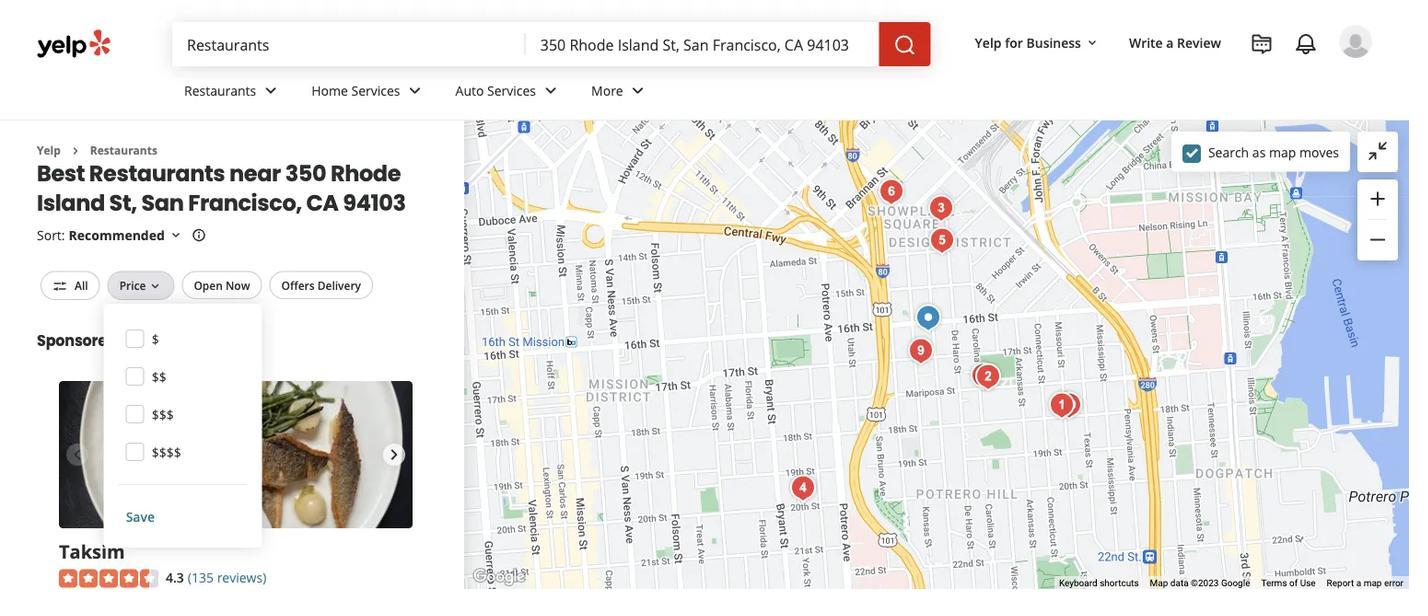 Task type: locate. For each thing, give the bounding box(es) containing it.
0 horizontal spatial services
[[351, 82, 400, 99]]

1 horizontal spatial a
[[1356, 578, 1362, 589]]

report
[[1327, 578, 1354, 589]]

1 none field from the left
[[187, 34, 511, 54]]

sponsored results
[[37, 330, 174, 351]]

restaurants inside best restaurants near 350 rhode island st, san francisco, ca 94103
[[89, 158, 225, 189]]

1 vertical spatial a
[[1356, 578, 1362, 589]]

1 horizontal spatial 24 chevron down v2 image
[[404, 80, 426, 102]]

24 chevron down v2 image for restaurants
[[260, 80, 282, 102]]

24 chevron down v2 image for more
[[627, 80, 649, 102]]

yelp for business
[[975, 34, 1081, 51]]

yelp for business button
[[968, 26, 1107, 59]]

1 horizontal spatial map
[[1364, 578, 1382, 589]]

auto services
[[455, 82, 536, 99]]

1 24 chevron down v2 image from the left
[[260, 80, 282, 102]]

island
[[37, 187, 105, 218]]

san
[[141, 187, 184, 218]]

$$
[[152, 368, 166, 385]]

delivery
[[317, 278, 361, 293]]

yelp inside button
[[975, 34, 1002, 51]]

a right write
[[1166, 34, 1174, 51]]

0 horizontal spatial a
[[1166, 34, 1174, 51]]

services inside auto services link
[[487, 82, 536, 99]]

parker potrero image
[[1051, 387, 1088, 424]]

yelp
[[975, 34, 1002, 51], [37, 143, 61, 158]]

0 horizontal spatial 16 chevron down v2 image
[[148, 279, 162, 294]]

services for home services
[[351, 82, 400, 99]]

map right the as
[[1269, 143, 1296, 161]]

1 services from the left
[[351, 82, 400, 99]]

(135
[[188, 569, 214, 587]]

None field
[[187, 34, 511, 54], [540, 34, 865, 54]]

keyboard shortcuts button
[[1059, 577, 1139, 589]]

©2023
[[1191, 578, 1219, 589]]

offers delivery button
[[269, 271, 373, 299]]

2 services from the left
[[487, 82, 536, 99]]

restaurants link right the 16 chevron right v2 image
[[90, 143, 157, 158]]

more
[[591, 82, 623, 99]]

use
[[1300, 578, 1316, 589]]

offers
[[281, 278, 315, 293]]

map data ©2023 google
[[1150, 578, 1250, 589]]

1 horizontal spatial restaurants link
[[169, 66, 297, 120]]

24 chevron down v2 image for home services
[[404, 80, 426, 102]]

slideshow element
[[59, 381, 413, 529]]

services for auto services
[[487, 82, 536, 99]]

terms of use link
[[1261, 578, 1316, 589]]

1 24 chevron down v2 image from the left
[[540, 80, 562, 102]]

0 horizontal spatial 24 chevron down v2 image
[[260, 80, 282, 102]]

0 horizontal spatial restaurants link
[[90, 143, 157, 158]]

24 chevron down v2 image inside home services link
[[404, 80, 426, 102]]

0 vertical spatial 16 chevron down v2 image
[[1085, 36, 1100, 50]]

16 chevron right v2 image
[[68, 144, 83, 158]]

0 vertical spatial a
[[1166, 34, 1174, 51]]

map
[[1269, 143, 1296, 161], [1364, 578, 1382, 589]]

4.3 star rating image
[[59, 570, 158, 588]]

search as map moves
[[1208, 143, 1339, 161]]

$$$$
[[152, 443, 181, 461]]

map region
[[312, 0, 1409, 589]]

16 chevron down v2 image inside price dropdown button
[[148, 279, 162, 294]]

save button
[[118, 500, 247, 533]]

2 24 chevron down v2 image from the left
[[627, 80, 649, 102]]

home
[[312, 82, 348, 99]]

as
[[1253, 143, 1266, 161]]

services inside home services link
[[351, 82, 400, 99]]

24 chevron down v2 image right more
[[627, 80, 649, 102]]

google image
[[469, 566, 530, 589]]

24 chevron down v2 image left home at the top left of page
[[260, 80, 282, 102]]

open now
[[194, 278, 250, 293]]

previous image
[[66, 444, 88, 466]]

restaurants link up near
[[169, 66, 297, 120]]

recommended
[[69, 226, 165, 244]]

lost resort image
[[785, 470, 822, 507]]

a right report
[[1356, 578, 1362, 589]]

keyboard shortcuts
[[1059, 578, 1139, 589]]

bob b. image
[[1339, 25, 1372, 58]]

$ button
[[118, 319, 247, 356]]

0 horizontal spatial 24 chevron down v2 image
[[540, 80, 562, 102]]

st,
[[109, 187, 137, 218]]

1 horizontal spatial none field
[[540, 34, 865, 54]]

1 vertical spatial yelp
[[37, 143, 61, 158]]

0 vertical spatial restaurants link
[[169, 66, 297, 120]]

business
[[1027, 34, 1081, 51]]

16 chevron down v2 image right price
[[148, 279, 162, 294]]

None search field
[[172, 22, 935, 66]]

ca
[[306, 187, 339, 218]]

restaurants up 16 chevron down v2 image
[[89, 158, 225, 189]]

$$$ button
[[118, 394, 247, 432]]

best
[[37, 158, 85, 189]]

2 none field from the left
[[540, 34, 865, 54]]

dumpling time image
[[923, 190, 960, 227]]

0 vertical spatial map
[[1269, 143, 1296, 161]]

94103
[[343, 187, 406, 218]]

24 chevron down v2 image inside restaurants link
[[260, 80, 282, 102]]

24 chevron down v2 image left auto
[[404, 80, 426, 102]]

map left error
[[1364, 578, 1382, 589]]

16 chevron down v2 image for price
[[148, 279, 162, 294]]

restaurants up near
[[184, 82, 256, 99]]

none field up the home services
[[187, 34, 511, 54]]

of
[[1289, 578, 1298, 589]]

1 vertical spatial 16 chevron down v2 image
[[148, 279, 162, 294]]

yelp left the 16 chevron right v2 image
[[37, 143, 61, 158]]

0 vertical spatial yelp
[[975, 34, 1002, 51]]

1 horizontal spatial 16 chevron down v2 image
[[1085, 36, 1100, 50]]

report a map error
[[1327, 578, 1404, 589]]

16 chevron down v2 image right business
[[1085, 36, 1100, 50]]

yelp left 'for'
[[975, 34, 1002, 51]]

error
[[1384, 578, 1404, 589]]

restaurants link
[[169, 66, 297, 120], [90, 143, 157, 158]]

24 chevron down v2 image right auto services
[[540, 80, 562, 102]]

Near text field
[[540, 34, 865, 54]]

0 horizontal spatial map
[[1269, 143, 1296, 161]]

1 horizontal spatial services
[[487, 82, 536, 99]]

data
[[1171, 578, 1189, 589]]

yelp for yelp link
[[37, 143, 61, 158]]

user actions element
[[960, 23, 1398, 136]]

1 horizontal spatial yelp
[[975, 34, 1002, 51]]

24 chevron down v2 image inside more link
[[627, 80, 649, 102]]

16 chevron down v2 image
[[1085, 36, 1100, 50], [148, 279, 162, 294]]

24 chevron down v2 image
[[260, 80, 282, 102], [404, 80, 426, 102]]

save
[[126, 508, 155, 525]]

google
[[1221, 578, 1250, 589]]

16 chevron down v2 image
[[168, 228, 183, 243]]

services
[[351, 82, 400, 99], [487, 82, 536, 99]]

a inside "element"
[[1166, 34, 1174, 51]]

services right home at the top left of page
[[351, 82, 400, 99]]

16 chevron down v2 image for yelp for business
[[1085, 36, 1100, 50]]

map for error
[[1364, 578, 1382, 589]]

keyboard
[[1059, 578, 1098, 589]]

none field up business categories element
[[540, 34, 865, 54]]

sort:
[[37, 226, 65, 244]]

group
[[1358, 180, 1398, 261]]

1 vertical spatial map
[[1364, 578, 1382, 589]]

services right auto
[[487, 82, 536, 99]]

16 chevron down v2 image inside yelp for business button
[[1085, 36, 1100, 50]]

restaurants
[[184, 82, 256, 99], [90, 143, 157, 158], [89, 158, 225, 189]]

0 horizontal spatial none field
[[187, 34, 511, 54]]

0 horizontal spatial yelp
[[37, 143, 61, 158]]

rosemary & pine image
[[924, 222, 961, 259]]

1 horizontal spatial 24 chevron down v2 image
[[627, 80, 649, 102]]

zoom out image
[[1367, 229, 1389, 251]]

24 chevron down v2 image
[[540, 80, 562, 102], [627, 80, 649, 102]]

24 chevron down v2 image inside auto services link
[[540, 80, 562, 102]]

shortcuts
[[1100, 578, 1139, 589]]

24 chevron down v2 image for auto services
[[540, 80, 562, 102]]

a
[[1166, 34, 1174, 51], [1356, 578, 1362, 589]]

2 24 chevron down v2 image from the left
[[404, 80, 426, 102]]

$$ button
[[118, 356, 247, 394]]

restaurants inside business categories element
[[184, 82, 256, 99]]

(135 reviews)
[[188, 569, 266, 587]]



Task type: vqa. For each thing, say whether or not it's contained in the screenshot.
the top Humble Potato "image"
no



Task type: describe. For each thing, give the bounding box(es) containing it.
write a review
[[1129, 34, 1221, 51]]

Find text field
[[187, 34, 511, 54]]

for
[[1005, 34, 1023, 51]]

map for moves
[[1269, 143, 1296, 161]]

notifications image
[[1295, 33, 1317, 55]]

business categories element
[[169, 66, 1372, 120]]

all button
[[41, 271, 100, 300]]

rhode
[[331, 158, 401, 189]]

terms of use
[[1261, 578, 1316, 589]]

now
[[226, 278, 250, 293]]

a for write
[[1166, 34, 1174, 51]]

louie's original image
[[970, 359, 1007, 396]]

price button
[[107, 271, 174, 300]]

(135 reviews) link
[[188, 567, 266, 587]]

yelp link
[[37, 143, 61, 158]]

taksim link
[[59, 539, 125, 564]]

search image
[[894, 34, 916, 56]]

report a map error link
[[1327, 578, 1404, 589]]

all
[[75, 278, 88, 293]]

chez maman east image
[[1044, 387, 1080, 424]]

none field find
[[187, 34, 511, 54]]

la connessa image
[[965, 358, 1002, 395]]

4.3
[[166, 569, 184, 587]]

more link
[[577, 66, 664, 120]]

francisco,
[[188, 187, 302, 218]]

price
[[119, 278, 146, 293]]

$$$$ button
[[118, 432, 247, 470]]

$
[[152, 330, 159, 348]]

recommended button
[[69, 226, 183, 244]]

1 vertical spatial restaurants link
[[90, 143, 157, 158]]

open
[[194, 278, 223, 293]]

hardwood bar & smokery image
[[873, 174, 910, 210]]

home services
[[312, 82, 400, 99]]

near
[[229, 158, 281, 189]]

350
[[285, 158, 326, 189]]

write a review link
[[1122, 26, 1229, 59]]

zoom in image
[[1367, 188, 1389, 210]]

review
[[1177, 34, 1221, 51]]

map
[[1150, 578, 1168, 589]]

offers delivery
[[281, 278, 361, 293]]

16 filter v2 image
[[53, 279, 67, 294]]

moves
[[1300, 143, 1339, 161]]

collapse map image
[[1367, 140, 1389, 162]]

taksim
[[59, 539, 125, 564]]

sponsored
[[37, 330, 117, 351]]

projects image
[[1251, 33, 1273, 55]]

16 info v2 image
[[191, 228, 206, 243]]

reviews)
[[217, 569, 266, 587]]

terms
[[1261, 578, 1287, 589]]

results
[[120, 330, 174, 351]]

search
[[1208, 143, 1249, 161]]

$$$
[[152, 406, 174, 423]]

auto services link
[[441, 66, 577, 120]]

4.3 link
[[166, 567, 184, 587]]

none field the near
[[540, 34, 865, 54]]

filters group
[[37, 271, 377, 548]]

write
[[1129, 34, 1163, 51]]

open now button
[[182, 271, 262, 299]]

next level burger image
[[903, 333, 939, 370]]

auto
[[455, 82, 484, 99]]

best restaurants near 350 rhode island st, san francisco, ca 94103
[[37, 158, 406, 218]]

yelp for yelp for business
[[975, 34, 1002, 51]]

restaurants right the 16 chevron right v2 image
[[90, 143, 157, 158]]

home services link
[[297, 66, 441, 120]]

a for report
[[1356, 578, 1362, 589]]

next image
[[383, 444, 405, 466]]



